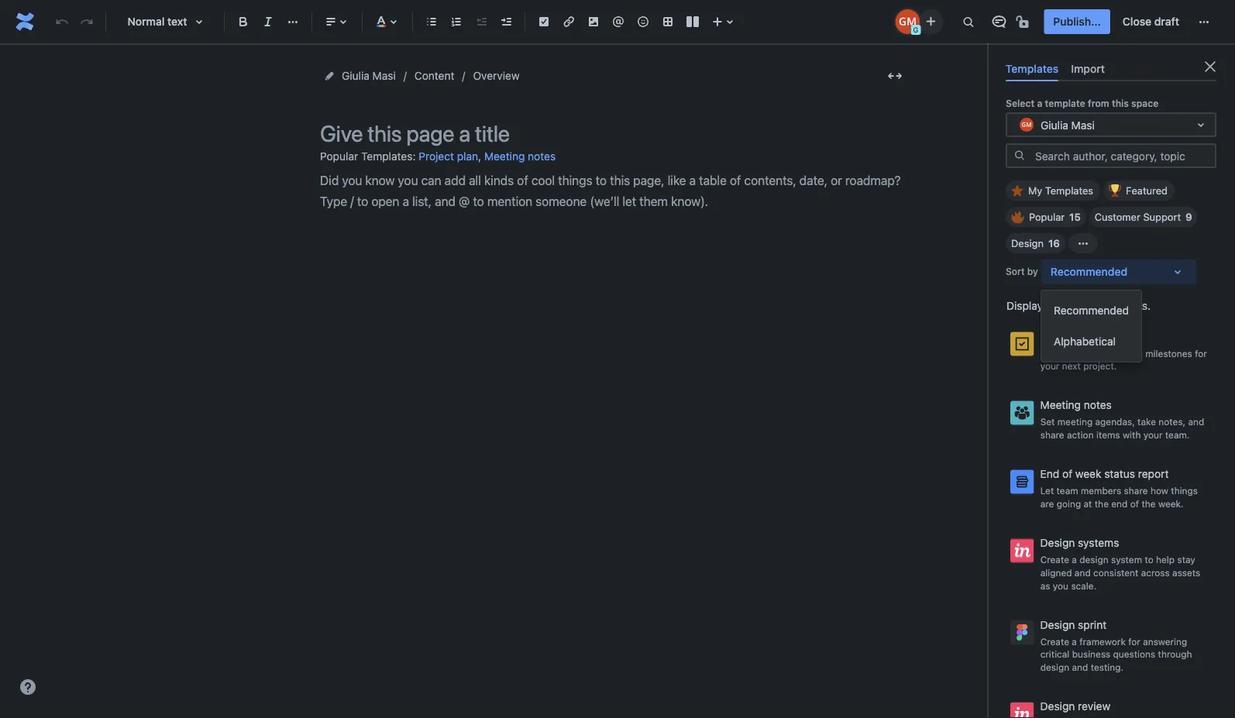 Task type: vqa. For each thing, say whether or not it's contained in the screenshot.
Decide which statuses are suggested (maximum of 5). Restore defaults
no



Task type: locate. For each thing, give the bounding box(es) containing it.
recommended button
[[1042, 260, 1197, 285]]

0 vertical spatial for
[[1195, 348, 1208, 359]]

things
[[1171, 486, 1198, 497]]

of right 'end'
[[1131, 499, 1140, 509]]

italic ⌘i image
[[259, 12, 278, 31]]

1 vertical spatial masi
[[1072, 118, 1095, 131]]

answering
[[1143, 636, 1188, 647]]

your
[[1041, 361, 1060, 372], [1144, 430, 1163, 441]]

and
[[1106, 348, 1122, 359], [1189, 417, 1205, 428], [1075, 568, 1091, 578], [1072, 662, 1089, 673]]

recommended
[[1051, 266, 1128, 278], [1054, 304, 1129, 317]]

the down members
[[1095, 499, 1109, 509]]

make page full-width image
[[886, 67, 905, 85]]

0 horizontal spatial giulia masi
[[342, 69, 396, 82]]

project.
[[1084, 361, 1117, 372]]

my templates
[[1029, 185, 1094, 197]]

design inside 'design systems create a design system to help stay aligned and consistent across assets as you scale.'
[[1041, 537, 1075, 550]]

systems
[[1078, 537, 1120, 550]]

of
[[1063, 468, 1073, 481], [1131, 499, 1140, 509]]

recommended for recommended dropdown button
[[1051, 266, 1128, 278]]

1 horizontal spatial masi
[[1072, 118, 1095, 131]]

0 vertical spatial your
[[1041, 361, 1060, 372]]

templates
[[1006, 62, 1059, 75], [1046, 185, 1094, 197]]

open image
[[1192, 116, 1211, 134]]

1 vertical spatial notes
[[1084, 399, 1112, 412]]

giulia
[[342, 69, 370, 82], [1041, 118, 1069, 131]]

notes,
[[1159, 417, 1186, 428]]

1 vertical spatial your
[[1144, 430, 1163, 441]]

critical
[[1041, 649, 1070, 660]]

design inside design sprint create a framework for answering critical business questions through design and testing.
[[1041, 662, 1070, 673]]

0 vertical spatial notes
[[528, 150, 556, 163]]

of up team at the right of page
[[1063, 468, 1073, 481]]

1 vertical spatial for
[[1129, 636, 1141, 647]]

design down the systems
[[1080, 555, 1109, 565]]

layouts image
[[684, 12, 702, 31]]

Give this page a title text field
[[320, 121, 909, 147]]

notes up agendas,
[[1084, 399, 1112, 412]]

project up define,
[[1041, 330, 1076, 343]]

review
[[1078, 700, 1111, 713]]

design
[[1080, 555, 1109, 565], [1041, 662, 1070, 673]]

a
[[1037, 98, 1043, 109], [1072, 555, 1077, 565], [1072, 636, 1077, 647]]

alphabetical button
[[1042, 326, 1142, 357]]

share up 'end'
[[1124, 486, 1148, 497]]

design inside button
[[1041, 700, 1075, 713]]

add image, video, or file image
[[584, 12, 603, 31]]

1 create from the top
[[1041, 555, 1070, 565]]

meeting inside popular templates: project plan , meeting notes
[[484, 150, 525, 163]]

featured button
[[1104, 181, 1175, 201]]

share
[[1041, 430, 1065, 441], [1124, 486, 1148, 497]]

0 vertical spatial recommended
[[1051, 266, 1128, 278]]

end
[[1041, 468, 1060, 481]]

a up business
[[1072, 636, 1077, 647]]

and up the scale.
[[1075, 568, 1091, 578]]

1 horizontal spatial giulia
[[1041, 118, 1069, 131]]

giulia masi down template
[[1041, 118, 1095, 131]]

0 horizontal spatial design
[[1041, 662, 1070, 673]]

popular for popular
[[1029, 211, 1065, 223]]

None text field
[[1018, 117, 1021, 133]]

popular
[[320, 150, 358, 163], [1029, 211, 1065, 223]]

publish...
[[1054, 15, 1101, 28]]

1 horizontal spatial of
[[1131, 499, 1140, 509]]

confluence image
[[12, 9, 37, 34]]

1 horizontal spatial share
[[1124, 486, 1148, 497]]

help
[[1157, 555, 1175, 565]]

0 horizontal spatial your
[[1041, 361, 1060, 372]]

comment icon image
[[990, 12, 1009, 31]]

1 vertical spatial giulia masi
[[1041, 118, 1095, 131]]

masi down select a template from this space
[[1072, 118, 1095, 131]]

masi
[[373, 69, 396, 82], [1072, 118, 1095, 131]]

close
[[1123, 15, 1152, 28]]

confluence image
[[12, 9, 37, 34]]

1 vertical spatial popular
[[1029, 211, 1065, 223]]

tab list
[[1000, 56, 1223, 82]]

templates up select
[[1006, 62, 1059, 75]]

design left review
[[1041, 700, 1075, 713]]

1 horizontal spatial plan
[[1079, 330, 1100, 343]]

1 horizontal spatial popular
[[1029, 211, 1065, 223]]

1 horizontal spatial your
[[1144, 430, 1163, 441]]

0 vertical spatial popular
[[320, 150, 358, 163]]

0 vertical spatial templates
[[1006, 62, 1059, 75]]

create inside design sprint create a framework for answering critical business questions through design and testing.
[[1041, 636, 1070, 647]]

customer support 9
[[1095, 211, 1193, 223]]

1 vertical spatial create
[[1041, 636, 1070, 647]]

design sprint create a framework for answering critical business questions through design and testing.
[[1041, 619, 1193, 673]]

1 horizontal spatial project
[[1041, 330, 1076, 343]]

create up the 'critical'
[[1041, 636, 1070, 647]]

a up aligned
[[1072, 555, 1077, 565]]

find and replace image
[[959, 12, 978, 31]]

recommended inside button
[[1054, 304, 1129, 317]]

templates:
[[361, 150, 416, 163]]

milestones
[[1146, 348, 1193, 359]]

and up project.
[[1106, 348, 1122, 359]]

share inside meeting notes set meeting agendas, take notes, and share action items with your team.
[[1041, 430, 1065, 441]]

create up aligned
[[1041, 555, 1070, 565]]

design down the 'critical'
[[1041, 662, 1070, 673]]

1 vertical spatial templates
[[1046, 185, 1094, 197]]

0 vertical spatial plan
[[457, 150, 478, 163]]

as
[[1041, 580, 1051, 591]]

normal text button
[[112, 5, 218, 39]]

2 vertical spatial a
[[1072, 636, 1077, 647]]

status
[[1105, 468, 1136, 481]]

design up aligned
[[1041, 537, 1075, 550]]

0 vertical spatial masi
[[373, 69, 396, 82]]

for
[[1195, 348, 1208, 359], [1129, 636, 1141, 647]]

0 horizontal spatial meeting
[[484, 150, 525, 163]]

action
[[1067, 430, 1094, 441]]

more formatting image
[[284, 12, 302, 31]]

align left image
[[322, 12, 340, 31]]

system
[[1112, 555, 1143, 565]]

a inside 'design systems create a design system to help stay aligned and consistent across assets as you scale.'
[[1072, 555, 1077, 565]]

the
[[1095, 499, 1109, 509], [1142, 499, 1156, 509]]

giulia masi right move this page image
[[342, 69, 396, 82]]

create inside 'design systems create a design system to help stay aligned and consistent across assets as you scale.'
[[1041, 555, 1070, 565]]

recommended inside dropdown button
[[1051, 266, 1128, 278]]

giulia down template
[[1041, 118, 1069, 131]]

0 vertical spatial project
[[419, 150, 454, 163]]

1 horizontal spatial meeting
[[1041, 399, 1081, 412]]

bold ⌘b image
[[234, 12, 253, 31]]

0 vertical spatial meeting
[[484, 150, 525, 163]]

notes inside meeting notes set meeting agendas, take notes, and share action items with your team.
[[1084, 399, 1112, 412]]

no restrictions image
[[1015, 12, 1034, 31]]

giulia masi
[[342, 69, 396, 82], [1041, 118, 1095, 131]]

text
[[167, 15, 187, 28]]

import
[[1072, 62, 1106, 75]]

1 vertical spatial recommended
[[1054, 304, 1129, 317]]

1 vertical spatial project
[[1041, 330, 1076, 343]]

your down 'take'
[[1144, 430, 1163, 441]]

0 horizontal spatial the
[[1095, 499, 1109, 509]]

end of week status report let team members share how things are going at the end of the week.
[[1041, 468, 1198, 509]]

emoji image
[[634, 12, 653, 31]]

templates up the 15 at the top
[[1046, 185, 1094, 197]]

and down business
[[1072, 662, 1089, 673]]

testing.
[[1091, 662, 1124, 673]]

design up the 'critical'
[[1041, 619, 1075, 631]]

indent tab image
[[497, 12, 515, 31]]

mention image
[[609, 12, 628, 31]]

agendas,
[[1096, 417, 1135, 428]]

group containing recommended
[[1042, 291, 1142, 362]]

1 vertical spatial share
[[1124, 486, 1148, 497]]

giulia right move this page image
[[342, 69, 370, 82]]

questions
[[1114, 649, 1156, 660]]

0 horizontal spatial share
[[1041, 430, 1065, 441]]

meeting inside meeting notes set meeting agendas, take notes, and share action items with your team.
[[1041, 399, 1081, 412]]

1 horizontal spatial the
[[1142, 499, 1156, 509]]

1 horizontal spatial design
[[1080, 555, 1109, 565]]

going
[[1057, 499, 1081, 509]]

0 horizontal spatial notes
[[528, 150, 556, 163]]

plan up scope, on the right of page
[[1079, 330, 1100, 343]]

week
[[1076, 468, 1102, 481]]

design
[[1012, 238, 1044, 249], [1041, 537, 1075, 550], [1041, 619, 1075, 631], [1041, 700, 1075, 713]]

share inside end of week status report let team members share how things are going at the end of the week.
[[1124, 486, 1148, 497]]

design inside design sprint create a framework for answering critical business questions through design and testing.
[[1041, 619, 1075, 631]]

popular for popular templates: project plan , meeting notes
[[320, 150, 358, 163]]

this
[[1112, 98, 1129, 109]]

and up the team.
[[1189, 417, 1205, 428]]

set
[[1041, 417, 1055, 428]]

notes right ","
[[528, 150, 556, 163]]

giulia masi image
[[896, 9, 920, 34]]

0 horizontal spatial for
[[1129, 636, 1141, 647]]

popular down my templates button
[[1029, 211, 1065, 223]]

1 vertical spatial design
[[1041, 662, 1070, 673]]

the down how
[[1142, 499, 1156, 509]]

plan left milestones
[[1125, 348, 1143, 359]]

normal
[[127, 15, 165, 28]]

stay
[[1178, 555, 1196, 565]]

link image
[[560, 12, 578, 31]]

move this page image
[[323, 70, 336, 82]]

0 vertical spatial create
[[1041, 555, 1070, 565]]

meeting
[[484, 150, 525, 163], [1041, 399, 1081, 412]]

recommended up alphabetical button
[[1054, 304, 1129, 317]]

for up questions
[[1129, 636, 1141, 647]]

group
[[1042, 291, 1142, 362]]

masi left content
[[373, 69, 396, 82]]

0 vertical spatial giulia masi
[[342, 69, 396, 82]]

meeting up set
[[1041, 399, 1081, 412]]

0 horizontal spatial project
[[419, 150, 454, 163]]

plan left meeting notes button
[[457, 150, 478, 163]]

outdent ⇧tab image
[[472, 12, 491, 31]]

0 horizontal spatial popular
[[320, 150, 358, 163]]

popular inside popular templates: project plan , meeting notes
[[320, 150, 358, 163]]

recommended down more categories 'image'
[[1051, 266, 1128, 278]]

0 horizontal spatial giulia
[[342, 69, 370, 82]]

design left 16
[[1012, 238, 1044, 249]]

your down define,
[[1041, 361, 1060, 372]]

templates inside tab list
[[1006, 62, 1059, 75]]

2 horizontal spatial plan
[[1125, 348, 1143, 359]]

project
[[419, 150, 454, 163], [1041, 330, 1076, 343]]

2 create from the top
[[1041, 636, 1070, 647]]

for right milestones
[[1195, 348, 1208, 359]]

members
[[1081, 486, 1122, 497]]

let
[[1041, 486, 1054, 497]]

my
[[1029, 185, 1043, 197]]

project left ","
[[419, 150, 454, 163]]

1 vertical spatial meeting
[[1041, 399, 1081, 412]]

1 horizontal spatial notes
[[1084, 399, 1112, 412]]

select a template from this space
[[1006, 98, 1159, 109]]

support
[[1144, 211, 1181, 223]]

1 horizontal spatial for
[[1195, 348, 1208, 359]]

a inside design sprint create a framework for answering critical business questions through design and testing.
[[1072, 636, 1077, 647]]

customer
[[1095, 211, 1141, 223]]

meeting right ","
[[484, 150, 525, 163]]

0 horizontal spatial plan
[[457, 150, 478, 163]]

0 vertical spatial design
[[1080, 555, 1109, 565]]

popular templates: project plan , meeting notes
[[320, 150, 556, 163]]

team
[[1057, 486, 1079, 497]]

popular left templates:
[[320, 150, 358, 163]]

next
[[1063, 361, 1081, 372]]

0 vertical spatial share
[[1041, 430, 1065, 441]]

displaying
[[1007, 300, 1059, 313]]

share down set
[[1041, 430, 1065, 441]]

1 vertical spatial a
[[1072, 555, 1077, 565]]

help image
[[19, 678, 37, 697]]

0 vertical spatial of
[[1063, 468, 1073, 481]]

a right select
[[1037, 98, 1043, 109]]



Task type: describe. For each thing, give the bounding box(es) containing it.
1 horizontal spatial giulia masi
[[1041, 118, 1095, 131]]

through
[[1159, 649, 1193, 660]]

sprint
[[1078, 619, 1107, 631]]

featured
[[1126, 185, 1168, 197]]

0 vertical spatial a
[[1037, 98, 1043, 109]]

meeting notes button
[[484, 144, 556, 170]]

close draft button
[[1114, 9, 1189, 34]]

scope,
[[1074, 348, 1103, 359]]

table image
[[659, 12, 677, 31]]

draft
[[1155, 15, 1180, 28]]

design for design
[[1012, 238, 1044, 249]]

create for design systems
[[1041, 555, 1070, 565]]

report
[[1139, 468, 1169, 481]]

template
[[1045, 98, 1086, 109]]

at
[[1084, 499, 1093, 509]]

sort
[[1006, 266, 1025, 277]]

design review
[[1041, 700, 1111, 713]]

team.
[[1166, 430, 1190, 441]]

design 16
[[1012, 238, 1060, 249]]

take
[[1138, 417, 1157, 428]]

more categories image
[[1074, 234, 1093, 253]]

define,
[[1041, 348, 1072, 359]]

130
[[1076, 300, 1096, 313]]

a for design systems
[[1072, 555, 1077, 565]]

and inside design sprint create a framework for answering critical business questions through design and testing.
[[1072, 662, 1089, 673]]

redo ⌘⇧z image
[[78, 12, 96, 31]]

design for design sprint
[[1041, 619, 1075, 631]]

Main content area, start typing to enter text. text field
[[320, 170, 909, 212]]

assets
[[1173, 568, 1201, 578]]

content
[[415, 69, 455, 82]]

close draft
[[1123, 15, 1180, 28]]

,
[[478, 150, 482, 163]]

your inside meeting notes set meeting agendas, take notes, and share action items with your team.
[[1144, 430, 1163, 441]]

undo ⌘z image
[[53, 12, 71, 31]]

end
[[1112, 499, 1128, 509]]

sort by
[[1006, 266, 1039, 277]]

tab list containing templates
[[1000, 56, 1223, 82]]

1 the from the left
[[1095, 499, 1109, 509]]

16
[[1049, 238, 1060, 249]]

for inside design sprint create a framework for answering critical business questions through design and testing.
[[1129, 636, 1141, 647]]

project plan button
[[419, 144, 478, 170]]

plan inside popular templates: project plan , meeting notes
[[457, 150, 478, 163]]

normal text
[[127, 15, 187, 28]]

by
[[1028, 266, 1039, 277]]

1 vertical spatial of
[[1131, 499, 1140, 509]]

share for status
[[1124, 486, 1148, 497]]

1 vertical spatial giulia
[[1041, 118, 1069, 131]]

1 vertical spatial plan
[[1079, 330, 1100, 343]]

project inside popular templates: project plan , meeting notes
[[419, 150, 454, 163]]

2 the from the left
[[1142, 499, 1156, 509]]

notes inside popular templates: project plan , meeting notes
[[528, 150, 556, 163]]

15
[[1070, 211, 1081, 223]]

alphabetical
[[1054, 335, 1116, 348]]

aligned
[[1041, 568, 1072, 578]]

share for meeting
[[1041, 430, 1065, 441]]

meeting
[[1058, 417, 1093, 428]]

search icon image
[[1014, 149, 1026, 162]]

you
[[1053, 580, 1069, 591]]

design for design systems
[[1041, 537, 1075, 550]]

overview
[[473, 69, 520, 82]]

business
[[1073, 649, 1111, 660]]

week.
[[1159, 499, 1184, 509]]

recommended button
[[1042, 295, 1142, 326]]

to
[[1145, 555, 1154, 565]]

are
[[1041, 499, 1055, 509]]

overview link
[[473, 67, 520, 85]]

recommended for recommended button
[[1054, 304, 1129, 317]]

items
[[1097, 430, 1121, 441]]

from
[[1088, 98, 1110, 109]]

close templates and import image
[[1201, 57, 1220, 76]]

how
[[1151, 486, 1169, 497]]

0 horizontal spatial of
[[1063, 468, 1073, 481]]

displaying all 130 templates.
[[1007, 300, 1151, 313]]

2 vertical spatial plan
[[1125, 348, 1143, 359]]

Search author, category, topic field
[[1031, 145, 1215, 167]]

with
[[1123, 430, 1141, 441]]

star end of week status report image
[[1200, 464, 1219, 482]]

create for design sprint
[[1041, 636, 1070, 647]]

design systems create a design system to help stay aligned and consistent across assets as you scale.
[[1041, 537, 1201, 591]]

your inside project plan define, scope, and plan milestones for your next project.
[[1041, 361, 1060, 372]]

0 vertical spatial giulia
[[342, 69, 370, 82]]

invite to edit image
[[922, 12, 941, 31]]

all
[[1062, 300, 1073, 313]]

0 horizontal spatial masi
[[373, 69, 396, 82]]

design review button
[[1003, 695, 1220, 719]]

and inside project plan define, scope, and plan milestones for your next project.
[[1106, 348, 1122, 359]]

templates.
[[1098, 300, 1151, 313]]

framework
[[1080, 636, 1126, 647]]

templates inside my templates button
[[1046, 185, 1094, 197]]

and inside 'design systems create a design system to help stay aligned and consistent across assets as you scale.'
[[1075, 568, 1091, 578]]

action item image
[[535, 12, 553, 31]]

a for design sprint
[[1072, 636, 1077, 647]]

meeting notes set meeting agendas, take notes, and share action items with your team.
[[1041, 399, 1205, 441]]

across
[[1142, 568, 1170, 578]]

design inside 'design systems create a design system to help stay aligned and consistent across assets as you scale.'
[[1080, 555, 1109, 565]]

select
[[1006, 98, 1035, 109]]

project plan define, scope, and plan milestones for your next project.
[[1041, 330, 1208, 372]]

publish... button
[[1044, 9, 1111, 34]]

bullet list ⌘⇧8 image
[[422, 12, 441, 31]]

numbered list ⌘⇧7 image
[[447, 12, 466, 31]]

and inside meeting notes set meeting agendas, take notes, and share action items with your team.
[[1189, 417, 1205, 428]]

project inside project plan define, scope, and plan milestones for your next project.
[[1041, 330, 1076, 343]]

giulia masi link
[[342, 67, 396, 85]]

more image
[[1195, 12, 1214, 31]]

scale.
[[1072, 580, 1097, 591]]

my templates button
[[1006, 181, 1101, 201]]

9
[[1186, 211, 1193, 223]]

content link
[[415, 67, 455, 85]]

for inside project plan define, scope, and plan milestones for your next project.
[[1195, 348, 1208, 359]]



